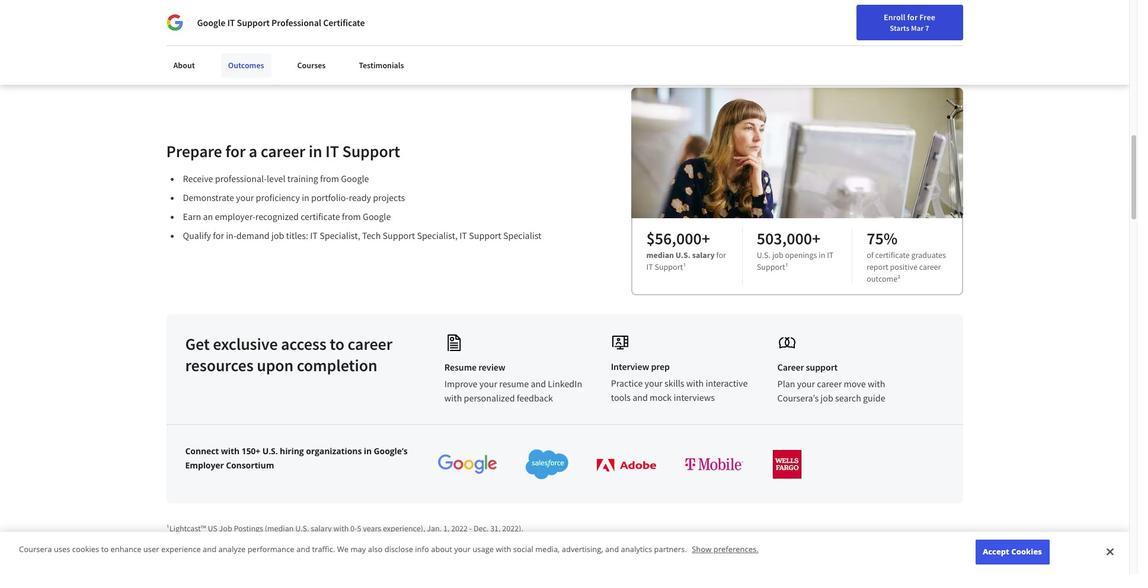 Task type: vqa. For each thing, say whether or not it's contained in the screenshot.
second ¹ from left
yes



Task type: locate. For each thing, give the bounding box(es) containing it.
certificate up positive
[[876, 250, 910, 260]]

1 horizontal spatial ¹
[[786, 262, 789, 272]]

1 horizontal spatial certificate
[[876, 250, 910, 260]]

¹ for 503,000
[[786, 262, 789, 272]]

with left 0-
[[334, 523, 349, 534]]

get exclusive access to career resources upon completion
[[185, 333, 393, 376]]

recognized
[[255, 211, 299, 222]]

with
[[687, 377, 704, 389], [868, 378, 886, 390], [445, 392, 462, 404], [221, 446, 240, 457], [334, 523, 349, 534], [496, 544, 512, 555]]

accept
[[983, 546, 1010, 557]]

prepare
[[166, 141, 222, 162]]

dec.
[[474, 523, 489, 534]]

1 + from the left
[[702, 228, 711, 249]]

within
[[375, 535, 397, 546]]

and inside resume review improve your resume and linkedin with personalized feedback
[[531, 378, 546, 390]]

learn more about coursera for business
[[186, 18, 347, 30]]

2 vertical spatial job
[[821, 392, 834, 404]]

0 vertical spatial to
[[330, 333, 345, 355]]

it right the titles:
[[310, 230, 318, 241]]

an
[[203, 211, 213, 222]]

with up interviews
[[687, 377, 704, 389]]

titles:
[[286, 230, 308, 241]]

(e.g.,
[[254, 535, 271, 546]]

personalized
[[464, 392, 515, 404]]

0 vertical spatial of
[[867, 250, 874, 260]]

0 horizontal spatial specialist,
[[320, 230, 360, 241]]

linkedin
[[548, 378, 583, 390]]

courses
[[297, 60, 326, 71]]

with inside career support plan your career move with coursera's job search guide
[[868, 378, 886, 390]]

2022).
[[503, 523, 524, 534]]

employer-
[[215, 211, 255, 222]]

interview
[[611, 361, 650, 373]]

150+
[[242, 446, 260, 457]]

+ inside "$56,000 + median u.s. salary"
[[702, 228, 711, 249]]

it inside the for it support
[[647, 262, 653, 272]]

interactive
[[706, 377, 748, 389]]

career inside career support plan your career move with coursera's job search guide
[[778, 361, 805, 373]]

career right the new
[[852, 14, 875, 24]]

0 vertical spatial job
[[272, 230, 284, 241]]

support down 503,000
[[757, 262, 786, 272]]

enroll
[[884, 12, 906, 23]]

it right the learn
[[227, 17, 235, 28]]

your inside resume review improve your resume and linkedin with personalized feedback
[[480, 378, 498, 390]]

your inside privacy alert dialog
[[454, 544, 471, 555]]

promotion,
[[304, 535, 343, 546]]

t-mobile partner logo image
[[685, 457, 744, 472]]

2 ¹ from the left
[[786, 262, 789, 272]]

and left traffic.
[[297, 544, 310, 555]]

of down 1,
[[437, 535, 444, 546]]

+ up the for it support
[[702, 228, 711, 249]]

¹ down "$56,000 + median u.s. salary"
[[683, 262, 686, 272]]

with inside resume review improve your resume and linkedin with personalized feedback
[[445, 392, 462, 404]]

503,000
[[757, 228, 813, 249]]

your up the personalized
[[480, 378, 498, 390]]

about right info
[[431, 544, 452, 555]]

your inside career support plan your career move with coursera's job search guide
[[798, 378, 816, 390]]

¹ down openings
[[786, 262, 789, 272]]

show preferences. link
[[692, 544, 759, 555]]

your
[[818, 14, 833, 24], [236, 192, 254, 203], [645, 377, 663, 389], [480, 378, 498, 390], [798, 378, 816, 390], [454, 544, 471, 555]]

and right tools
[[633, 392, 648, 403]]

salary up promotion, on the bottom of the page
[[311, 523, 332, 534]]

resume review improve your resume and linkedin with personalized feedback
[[445, 361, 583, 404]]

job down recognized
[[272, 230, 284, 241]]

it up portfolio-
[[326, 141, 339, 162]]

0 vertical spatial salary
[[693, 250, 715, 260]]

disclose
[[385, 544, 413, 555]]

google
[[197, 17, 226, 28], [341, 173, 369, 185], [363, 211, 391, 222]]

outcome inside '¹lightcast™ us job postings (median u.s. salary with 0-5 years experience), jan. 1, 2022 - dec. 31, 2022). ²positive career outcome (e.g., new job, promotion, or raise) within six months of completion. based on program graduate survey, united states 2022.'
[[222, 535, 253, 546]]

english button
[[881, 0, 953, 39]]

for left business
[[298, 18, 310, 30]]

google right google icon
[[197, 17, 226, 28]]

survey,
[[587, 535, 612, 546]]

on
[[512, 535, 521, 546]]

of up the 'report'
[[867, 250, 874, 260]]

skills
[[665, 377, 685, 389]]

salesforce partner logo image
[[526, 450, 569, 479]]

0 horizontal spatial coursera
[[19, 544, 52, 555]]

u.s. down "$56,000"
[[676, 250, 691, 260]]

$56,000
[[647, 228, 702, 249]]

program
[[523, 535, 553, 546]]

1 vertical spatial career
[[778, 361, 805, 373]]

¹ for $56,000
[[683, 262, 686, 272]]

7
[[926, 23, 930, 33]]

wells fargo partner logo image
[[773, 450, 803, 479]]

0 horizontal spatial career
[[778, 361, 805, 373]]

with inside interview prep practice your skills with interactive tools and mock interviews
[[687, 377, 704, 389]]

support inside the for it support
[[655, 262, 683, 272]]

us
[[208, 523, 218, 534]]

from up portfolio-
[[320, 173, 339, 185]]

it right openings
[[827, 250, 834, 260]]

0 horizontal spatial of
[[437, 535, 444, 546]]

1 horizontal spatial +
[[813, 228, 821, 249]]

None search field
[[169, 7, 454, 31]]

+ inside 503,000 + u.s. job openings in  it support
[[813, 228, 821, 249]]

resume
[[445, 361, 477, 373]]

career inside career support plan your career move with coursera's job search guide
[[817, 378, 842, 390]]

tools
[[611, 392, 631, 403]]

for up mar
[[908, 12, 918, 23]]

accept cookies button
[[976, 540, 1050, 565]]

in right openings
[[819, 250, 826, 260]]

0 horizontal spatial certificate
[[301, 211, 340, 222]]

1 vertical spatial to
[[101, 544, 109, 555]]

from down ready
[[342, 211, 361, 222]]

it down median
[[647, 262, 653, 272]]

1 vertical spatial certificate
[[876, 250, 910, 260]]

outcomes link
[[221, 53, 271, 78]]

0 horizontal spatial ¹
[[683, 262, 686, 272]]

and up 'feedback' at the bottom of page
[[531, 378, 546, 390]]

with left on
[[496, 544, 512, 555]]

job down 503,000
[[773, 250, 784, 260]]

1 horizontal spatial to
[[330, 333, 345, 355]]

for left in-
[[213, 230, 224, 241]]

coursera left business
[[260, 18, 296, 30]]

+ up openings
[[813, 228, 821, 249]]

starts
[[890, 23, 910, 33]]

0 vertical spatial about
[[234, 18, 258, 30]]

1 horizontal spatial about
[[431, 544, 452, 555]]

support
[[806, 361, 838, 373]]

it
[[227, 17, 235, 28], [326, 141, 339, 162], [310, 230, 318, 241], [460, 230, 467, 241], [827, 250, 834, 260], [647, 262, 653, 272]]

report
[[867, 262, 889, 272]]

interview prep practice your skills with interactive tools and mock interviews
[[611, 361, 748, 403]]

1 vertical spatial about
[[431, 544, 452, 555]]

outcomes
[[228, 60, 264, 71]]

1 vertical spatial salary
[[311, 523, 332, 534]]

1 ¹ from the left
[[683, 262, 686, 272]]

1 vertical spatial from
[[342, 211, 361, 222]]

for inside the for it support
[[717, 250, 726, 260]]

google partner logo image
[[438, 454, 498, 475]]

0 vertical spatial outcome
[[867, 274, 898, 284]]

+ for 503,000
[[813, 228, 821, 249]]

for for starts
[[908, 12, 918, 23]]

advertising,
[[562, 544, 604, 555]]

0 horizontal spatial to
[[101, 544, 109, 555]]

improve
[[445, 378, 478, 390]]

resume
[[500, 378, 529, 390]]

it left specialist
[[460, 230, 467, 241]]

about link
[[166, 53, 202, 78]]

in left google's
[[364, 446, 372, 457]]

and left analytics
[[606, 544, 619, 555]]

2 specialist, from the left
[[417, 230, 458, 241]]

1 vertical spatial coursera
[[19, 544, 52, 555]]

your right find
[[818, 14, 833, 24]]

support up ready
[[343, 141, 400, 162]]

0 horizontal spatial outcome
[[222, 535, 253, 546]]

outcome inside '75% of certificate graduates report positive career outcome'
[[867, 274, 898, 284]]

1 horizontal spatial job
[[773, 250, 784, 260]]

outcome down postings
[[222, 535, 253, 546]]

1 vertical spatial job
[[773, 250, 784, 260]]

salary down "$56,000"
[[693, 250, 715, 260]]

1 horizontal spatial salary
[[693, 250, 715, 260]]

2 + from the left
[[813, 228, 821, 249]]

with inside '¹lightcast™ us job postings (median u.s. salary with 0-5 years experience), jan. 1, 2022 - dec. 31, 2022). ²positive career outcome (e.g., new job, promotion, or raise) within six months of completion. based on program graduate survey, united states 2022.'
[[334, 523, 349, 534]]

0 horizontal spatial +
[[702, 228, 711, 249]]

in inside 503,000 + u.s. job openings in  it support
[[819, 250, 826, 260]]

employer
[[185, 460, 224, 471]]

to inside privacy alert dialog
[[101, 544, 109, 555]]

help center image
[[1099, 543, 1113, 558]]

support right more on the top left of page
[[237, 17, 270, 28]]

and inside interview prep practice your skills with interactive tools and mock interviews
[[633, 392, 648, 403]]

your up mock
[[645, 377, 663, 389]]

show
[[692, 544, 712, 555]]

proficiency
[[256, 192, 300, 203]]

1 horizontal spatial career
[[852, 14, 875, 24]]

connect with 150+ u.s. hiring organizations in google's employer consortium
[[185, 446, 408, 471]]

1,
[[444, 523, 450, 534]]

upon
[[257, 355, 294, 376]]

with down improve
[[445, 392, 462, 404]]

also
[[368, 544, 383, 555]]

503,000 + u.s. job openings in  it support
[[757, 228, 834, 272]]

connect
[[185, 446, 219, 457]]

u.s. down 503,000
[[757, 250, 771, 260]]

u.s. up job,
[[296, 523, 309, 534]]

to right the cookies
[[101, 544, 109, 555]]

google up 'tech'
[[363, 211, 391, 222]]

1 vertical spatial of
[[437, 535, 444, 546]]

certificate down portfolio-
[[301, 211, 340, 222]]

u.s. right 150+
[[263, 446, 278, 457]]

coursera inside privacy alert dialog
[[19, 544, 52, 555]]

outcome down the 'report'
[[867, 274, 898, 284]]

for for career
[[226, 141, 246, 162]]

with up guide
[[868, 378, 886, 390]]

in up training
[[309, 141, 322, 162]]

for inside enroll for free starts mar 7
[[908, 12, 918, 23]]

completion
[[297, 355, 378, 376]]

0 horizontal spatial salary
[[311, 523, 332, 534]]

1 vertical spatial outcome
[[222, 535, 253, 546]]

find
[[801, 14, 816, 24]]

postings
[[234, 523, 263, 534]]

1 horizontal spatial of
[[867, 250, 874, 260]]

+
[[702, 228, 711, 249], [813, 228, 821, 249]]

to inside get exclusive access to career resources upon completion
[[330, 333, 345, 355]]

for
[[908, 12, 918, 23], [298, 18, 310, 30], [226, 141, 246, 162], [213, 230, 224, 241], [717, 250, 726, 260]]

31,
[[491, 523, 501, 534]]

1 horizontal spatial coursera
[[260, 18, 296, 30]]

0 horizontal spatial about
[[234, 18, 258, 30]]

with left 150+
[[221, 446, 240, 457]]

english
[[902, 13, 931, 25]]

uses
[[54, 544, 70, 555]]

1 horizontal spatial specialist,
[[417, 230, 458, 241]]

75%
[[867, 228, 898, 249]]

learn
[[186, 18, 209, 30]]

(median
[[265, 523, 294, 534]]

about right more on the top left of page
[[234, 18, 258, 30]]

for left a
[[226, 141, 246, 162]]

mock
[[650, 392, 672, 403]]

²positive
[[166, 535, 197, 546]]

2 horizontal spatial job
[[821, 392, 834, 404]]

user
[[143, 544, 159, 555]]

to right the access
[[330, 333, 345, 355]]

your inside interview prep practice your skills with interactive tools and mock interviews
[[645, 377, 663, 389]]

0 vertical spatial career
[[852, 14, 875, 24]]

google up ready
[[341, 173, 369, 185]]

and
[[531, 378, 546, 390], [633, 392, 648, 403], [203, 544, 217, 555], [297, 544, 310, 555], [606, 544, 619, 555]]

career up plan
[[778, 361, 805, 373]]

job left search
[[821, 392, 834, 404]]

for right "$56,000 + median u.s. salary"
[[717, 250, 726, 260]]

adobe partner logo image
[[597, 459, 657, 471]]

0 vertical spatial coursera
[[260, 18, 296, 30]]

support down median
[[655, 262, 683, 272]]

analyze
[[219, 544, 246, 555]]

your up coursera's
[[798, 378, 816, 390]]

years
[[363, 523, 381, 534]]

0 vertical spatial from
[[320, 173, 339, 185]]

coursera uses cookies to enhance user experience and analyze performance and traffic. we may also disclose info about your usage with social media, advertising, and analytics partners. show preferences.
[[19, 544, 759, 555]]

months
[[409, 535, 436, 546]]

salary
[[693, 250, 715, 260], [311, 523, 332, 534]]

your left usage
[[454, 544, 471, 555]]

completion.
[[446, 535, 488, 546]]

coursera left uses at the left bottom
[[19, 544, 52, 555]]

1 horizontal spatial outcome
[[867, 274, 898, 284]]

u.s. inside '¹lightcast™ us job postings (median u.s. salary with 0-5 years experience), jan. 1, 2022 - dec. 31, 2022). ²positive career outcome (e.g., new job, promotion, or raise) within six months of completion. based on program graduate survey, united states 2022.'
[[296, 523, 309, 534]]

and down us
[[203, 544, 217, 555]]

¹
[[683, 262, 686, 272], [786, 262, 789, 272]]



Task type: describe. For each thing, give the bounding box(es) containing it.
new
[[273, 535, 288, 546]]

enhance
[[111, 544, 141, 555]]

1 specialist, from the left
[[320, 230, 360, 241]]

hiring
[[280, 446, 304, 457]]

receive professional-level training from google
[[183, 173, 369, 185]]

privacy alert dialog
[[0, 532, 1130, 574]]

u.s. inside 503,000 + u.s. job openings in  it support
[[757, 250, 771, 260]]

consortium
[[226, 460, 274, 471]]

learn more about coursera for business link
[[186, 18, 347, 30]]

job,
[[289, 535, 302, 546]]

job
[[219, 523, 232, 534]]

0-
[[351, 523, 357, 534]]

find your new career
[[801, 14, 875, 24]]

certificate inside '75% of certificate graduates report positive career outcome'
[[876, 250, 910, 260]]

google it support professional certificate
[[197, 17, 365, 28]]

info
[[415, 544, 429, 555]]

graduates
[[912, 250, 947, 260]]

cookies
[[72, 544, 99, 555]]

0 horizontal spatial job
[[272, 230, 284, 241]]

support left specialist
[[469, 230, 502, 241]]

search
[[836, 392, 862, 404]]

job inside career support plan your career move with coursera's job search guide
[[821, 392, 834, 404]]

¹lightcast™ us job postings (median u.s. salary with 0-5 years experience), jan. 1, 2022 - dec. 31, 2022). ²positive career outcome (e.g., new job, promotion, or raise) within six months of completion. based on program graduate survey, united states 2022.
[[166, 523, 680, 546]]

with inside privacy alert dialog
[[496, 544, 512, 555]]

coursera enterprise logos image
[[699, 0, 936, 22]]

it inside 503,000 + u.s. job openings in  it support
[[827, 250, 834, 260]]

prep
[[651, 361, 670, 373]]

about inside privacy alert dialog
[[431, 544, 452, 555]]

2022.
[[662, 535, 680, 546]]

states
[[639, 535, 660, 546]]

six
[[398, 535, 407, 546]]

0 horizontal spatial from
[[320, 173, 339, 185]]

graduate
[[555, 535, 586, 546]]

free
[[920, 12, 936, 23]]

career inside '75% of certificate graduates report positive career outcome'
[[920, 262, 942, 272]]

salary inside "$56,000 + median u.s. salary"
[[693, 250, 715, 260]]

social
[[514, 544, 534, 555]]

salary inside '¹lightcast™ us job postings (median u.s. salary with 0-5 years experience), jan. 1, 2022 - dec. 31, 2022). ²positive career outcome (e.g., new job, promotion, or raise) within six months of completion. based on program graduate survey, united states 2022.'
[[311, 523, 332, 534]]

google image
[[166, 14, 183, 31]]

interviews
[[674, 392, 715, 403]]

career inside 'link'
[[852, 14, 875, 24]]

with inside 'connect with 150+ u.s. hiring organizations in google's employer consortium'
[[221, 446, 240, 457]]

google's
[[374, 446, 408, 457]]

performance
[[248, 544, 295, 555]]

specialist
[[504, 230, 542, 241]]

testimonials link
[[352, 53, 411, 78]]

to for enhance
[[101, 544, 109, 555]]

more
[[211, 18, 232, 30]]

of inside '¹lightcast™ us job postings (median u.s. salary with 0-5 years experience), jan. 1, 2022 - dec. 31, 2022). ²positive career outcome (e.g., new job, promotion, or raise) within six months of completion. based on program graduate survey, united states 2022.'
[[437, 535, 444, 546]]

your down professional-
[[236, 192, 254, 203]]

0 vertical spatial certificate
[[301, 211, 340, 222]]

jan.
[[427, 523, 442, 534]]

openings
[[786, 250, 818, 260]]

for for demand
[[213, 230, 224, 241]]

cookies
[[1012, 546, 1043, 557]]

find your new career link
[[795, 12, 881, 27]]

practice
[[611, 377, 643, 389]]

professional
[[272, 17, 322, 28]]

professional-
[[215, 173, 267, 185]]

career inside '¹lightcast™ us job postings (median u.s. salary with 0-5 years experience), jan. 1, 2022 - dec. 31, 2022). ²positive career outcome (e.g., new job, promotion, or raise) within six months of completion. based on program graduate survey, united states 2022.'
[[198, 535, 220, 546]]

-
[[470, 523, 472, 534]]

in-
[[226, 230, 237, 241]]

support right 'tech'
[[383, 230, 415, 241]]

we
[[337, 544, 349, 555]]

u.s. inside 'connect with 150+ u.s. hiring organizations in google's employer consortium'
[[263, 446, 278, 457]]

$56,000 + median u.s. salary
[[647, 228, 715, 260]]

ready
[[349, 192, 371, 203]]

your inside find your new career 'link'
[[818, 14, 833, 24]]

enroll for free starts mar 7
[[884, 12, 936, 33]]

u.s. inside "$56,000 + median u.s. salary"
[[676, 250, 691, 260]]

coursera's
[[778, 392, 819, 404]]

+ for $56,000
[[702, 228, 711, 249]]

2 vertical spatial google
[[363, 211, 391, 222]]

²
[[898, 274, 901, 284]]

support inside 503,000 + u.s. job openings in  it support
[[757, 262, 786, 272]]

prepare for a career in  it support
[[166, 141, 400, 162]]

experience),
[[383, 523, 425, 534]]

feedback
[[517, 392, 553, 404]]

mar
[[912, 23, 924, 33]]

about
[[173, 60, 195, 71]]

tech
[[362, 230, 381, 241]]

new
[[835, 14, 851, 24]]

testimonials
[[359, 60, 404, 71]]

of inside '75% of certificate graduates report positive career outcome'
[[867, 250, 874, 260]]

based
[[489, 535, 511, 546]]

accept cookies
[[983, 546, 1043, 557]]

to for career
[[330, 333, 345, 355]]

in down training
[[302, 192, 310, 203]]

in inside 'connect with 150+ u.s. hiring organizations in google's employer consortium'
[[364, 446, 372, 457]]

job inside 503,000 + u.s. job openings in  it support
[[773, 250, 784, 260]]

median
[[647, 250, 674, 260]]

qualify for in-demand job titles: it specialist, tech support specialist, it support specialist
[[183, 230, 542, 241]]

level
[[267, 173, 286, 185]]

for it support
[[647, 250, 726, 272]]

75% of certificate graduates report positive career outcome
[[867, 228, 947, 284]]

1 vertical spatial google
[[341, 173, 369, 185]]

1 horizontal spatial from
[[342, 211, 361, 222]]

access
[[281, 333, 327, 355]]

projects
[[373, 192, 405, 203]]

analytics
[[621, 544, 653, 555]]

business
[[311, 18, 347, 30]]

career inside get exclusive access to career resources upon completion
[[348, 333, 393, 355]]

usage
[[473, 544, 494, 555]]

plan
[[778, 378, 796, 390]]

¹lightcast™
[[166, 523, 206, 534]]

career support plan your career move with coursera's job search guide
[[778, 361, 886, 404]]

0 vertical spatial google
[[197, 17, 226, 28]]

partners.
[[654, 544, 687, 555]]

receive
[[183, 173, 213, 185]]

earn an employer-recognized certificate from google
[[183, 211, 391, 222]]



